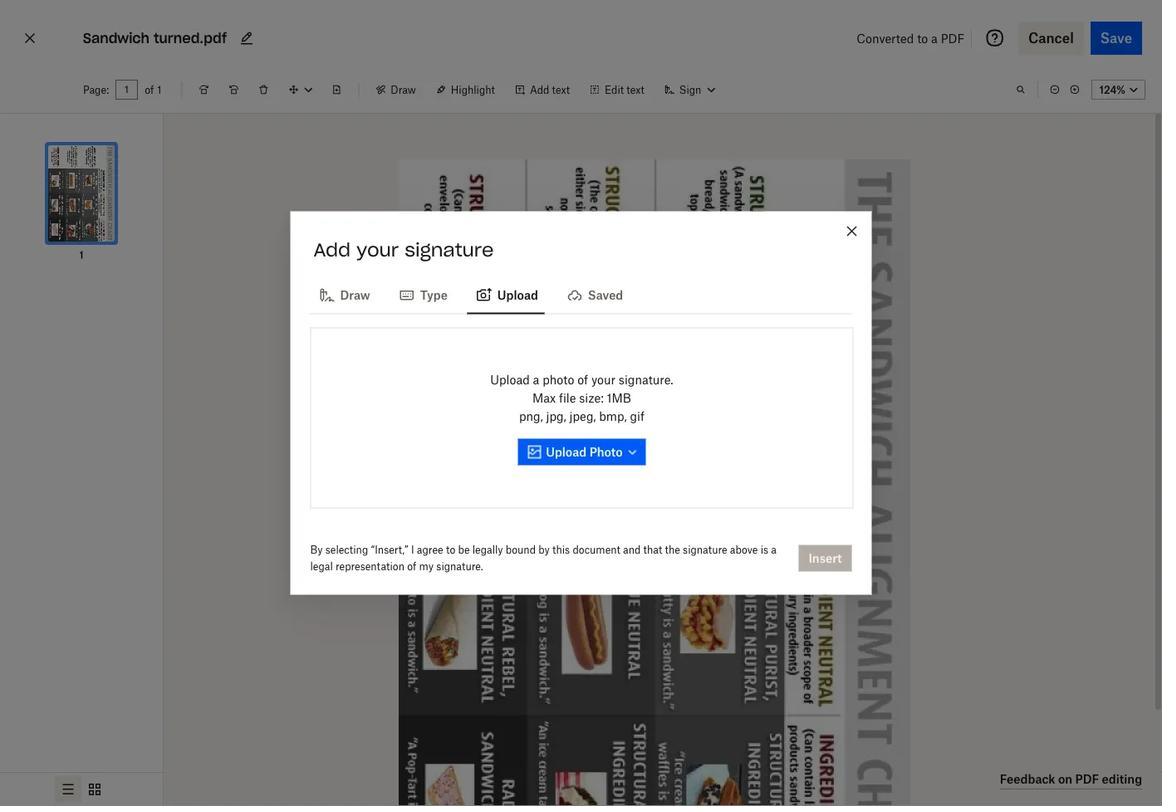 Task type: describe. For each thing, give the bounding box(es) containing it.
to inside the by selecting "insert," i agree to be legally bound by this document and that the signature above is a legal representation of my signature.
[[446, 544, 455, 557]]

and
[[623, 544, 641, 557]]

size:
[[579, 391, 604, 405]]

above
[[730, 544, 758, 557]]

0 vertical spatial of
[[145, 83, 154, 96]]

file
[[559, 391, 576, 405]]

edit text button
[[580, 76, 654, 103]]

png,
[[519, 409, 543, 424]]

add for add text
[[530, 83, 549, 96]]

your inside upload a photo of your signature. max file size: 1mb png, jpg, jpeg, bmp, gif
[[591, 373, 616, 387]]

bound
[[506, 544, 536, 557]]

text for add text
[[552, 83, 570, 96]]

edit
[[605, 83, 624, 96]]

upload photo
[[546, 445, 623, 459]]

max
[[532, 391, 556, 405]]

i
[[411, 544, 414, 557]]

0 horizontal spatial 1
[[79, 249, 84, 261]]

highlight button
[[426, 76, 505, 103]]

converted
[[857, 31, 914, 45]]

sandwich turned.pdf
[[83, 29, 227, 47]]

sandwich
[[83, 29, 149, 47]]

is
[[761, 544, 768, 557]]

by
[[538, 544, 550, 557]]

photo
[[589, 445, 623, 459]]

add your signature dialog
[[290, 211, 872, 595]]

draw inside 'draw' button
[[391, 83, 416, 96]]

0 horizontal spatial your
[[356, 238, 399, 261]]

cancel image
[[20, 25, 40, 51]]

upload for upload a photo of your signature. max file size: 1mb png, jpg, jpeg, bmp, gif
[[490, 373, 530, 387]]

add text button
[[505, 76, 580, 103]]

upload a photo of your signature. max file size: 1mb png, jpg, jpeg, bmp, gif
[[490, 373, 673, 424]]

saved
[[588, 288, 623, 302]]

text for edit text
[[627, 83, 644, 96]]

legal
[[310, 561, 333, 573]]

highlight
[[451, 83, 495, 96]]

upload photo button
[[518, 439, 646, 466]]

tab list inside add your signature dialog
[[310, 275, 852, 314]]

jpeg,
[[569, 409, 596, 424]]

1 horizontal spatial 1
[[157, 83, 161, 96]]

edit text
[[605, 83, 644, 96]]

add text
[[530, 83, 570, 96]]

gif
[[630, 409, 645, 424]]

signature inside the by selecting "insert," i agree to be legally bound by this document and that the signature above is a legal representation of my signature.
[[683, 544, 727, 557]]

0 vertical spatial signature
[[405, 238, 494, 261]]

a inside upload a photo of your signature. max file size: 1mb png, jpg, jpeg, bmp, gif
[[533, 373, 539, 387]]

a inside the by selecting "insert," i agree to be legally bound by this document and that the signature above is a legal representation of my signature.
[[771, 544, 777, 557]]



Task type: vqa. For each thing, say whether or not it's contained in the screenshot.
of to the middle
yes



Task type: locate. For each thing, give the bounding box(es) containing it.
2 vertical spatial of
[[407, 561, 416, 573]]

option group
[[0, 772, 163, 807]]

of 1
[[145, 83, 161, 96]]

representation
[[336, 561, 404, 573]]

0 vertical spatial a
[[931, 31, 938, 45]]

None number field
[[124, 83, 130, 96]]

0 vertical spatial add
[[530, 83, 549, 96]]

signature up type
[[405, 238, 494, 261]]

signature
[[405, 238, 494, 261], [683, 544, 727, 557]]

a up max
[[533, 373, 539, 387]]

agree
[[417, 544, 443, 557]]

1 horizontal spatial add
[[530, 83, 549, 96]]

tab list containing draw
[[310, 275, 852, 314]]

1 horizontal spatial text
[[627, 83, 644, 96]]

1
[[157, 83, 161, 96], [79, 249, 84, 261]]

1 horizontal spatial signature.
[[619, 373, 673, 387]]

0 horizontal spatial add
[[314, 238, 351, 261]]

upload inside upload a photo of your signature. max file size: 1mb png, jpg, jpeg, bmp, gif
[[490, 373, 530, 387]]

that
[[643, 544, 662, 557]]

1mb
[[607, 391, 631, 405]]

text right edit
[[627, 83, 644, 96]]

2 vertical spatial upload
[[546, 445, 587, 459]]

1 horizontal spatial of
[[407, 561, 416, 573]]

0 vertical spatial draw
[[391, 83, 416, 96]]

2 horizontal spatial a
[[931, 31, 938, 45]]

signature. inside upload a photo of your signature. max file size: 1mb png, jpg, jpeg, bmp, gif
[[619, 373, 673, 387]]

page 1. selected thumbnail preview element
[[28, 127, 135, 263]]

legally
[[472, 544, 503, 557]]

of down sandwich turned.pdf
[[145, 83, 154, 96]]

1 vertical spatial upload
[[490, 373, 530, 387]]

0 vertical spatial upload
[[497, 288, 538, 302]]

text
[[552, 83, 570, 96], [627, 83, 644, 96]]

by
[[310, 544, 323, 557]]

0 horizontal spatial a
[[533, 373, 539, 387]]

add your signature
[[314, 238, 494, 261]]

0 vertical spatial your
[[356, 238, 399, 261]]

add
[[530, 83, 549, 96], [314, 238, 351, 261]]

0 vertical spatial 1
[[157, 83, 161, 96]]

2 text from the left
[[627, 83, 644, 96]]

add inside dialog
[[314, 238, 351, 261]]

1 vertical spatial signature
[[683, 544, 727, 557]]

document
[[573, 544, 620, 557]]

1 horizontal spatial to
[[917, 31, 928, 45]]

"insert,"
[[371, 544, 408, 557]]

1 vertical spatial your
[[591, 373, 616, 387]]

be
[[458, 544, 470, 557]]

draw
[[391, 83, 416, 96], [340, 288, 370, 302]]

upload for upload
[[497, 288, 538, 302]]

signature.
[[619, 373, 673, 387], [436, 561, 483, 573]]

of left my
[[407, 561, 416, 573]]

1 horizontal spatial signature
[[683, 544, 727, 557]]

2 vertical spatial a
[[771, 544, 777, 557]]

1 vertical spatial add
[[314, 238, 351, 261]]

1 horizontal spatial a
[[771, 544, 777, 557]]

bmp,
[[599, 409, 627, 424]]

tab list
[[310, 275, 852, 314]]

signature right the 'the' at right
[[683, 544, 727, 557]]

my
[[419, 561, 434, 573]]

0 horizontal spatial draw
[[340, 288, 370, 302]]

turned.pdf
[[154, 29, 227, 47]]

a left pdf
[[931, 31, 938, 45]]

0 vertical spatial to
[[917, 31, 928, 45]]

of inside upload a photo of your signature. max file size: 1mb png, jpg, jpeg, bmp, gif
[[577, 373, 588, 387]]

1 vertical spatial of
[[577, 373, 588, 387]]

1 vertical spatial draw
[[340, 288, 370, 302]]

1 horizontal spatial your
[[591, 373, 616, 387]]

pdf
[[941, 31, 964, 45]]

of inside the by selecting "insert," i agree to be legally bound by this document and that the signature above is a legal representation of my signature.
[[407, 561, 416, 573]]

converted to a pdf
[[857, 31, 964, 45]]

1 vertical spatial 1
[[79, 249, 84, 261]]

to
[[917, 31, 928, 45], [446, 544, 455, 557]]

1 vertical spatial a
[[533, 373, 539, 387]]

selecting
[[325, 544, 368, 557]]

add inside button
[[530, 83, 549, 96]]

the
[[665, 544, 680, 557]]

upload inside upload photo popup button
[[546, 445, 587, 459]]

upload for upload photo
[[546, 445, 587, 459]]

signature. down be
[[436, 561, 483, 573]]

draw left highlight button
[[391, 83, 416, 96]]

0 horizontal spatial signature.
[[436, 561, 483, 573]]

signature. up 1mb
[[619, 373, 673, 387]]

this
[[552, 544, 570, 557]]

of
[[145, 83, 154, 96], [577, 373, 588, 387], [407, 561, 416, 573]]

0 horizontal spatial of
[[145, 83, 154, 96]]

1 horizontal spatial draw
[[391, 83, 416, 96]]

draw inside add your signature dialog
[[340, 288, 370, 302]]

type
[[420, 288, 448, 302]]

upload
[[497, 288, 538, 302], [490, 373, 530, 387], [546, 445, 587, 459]]

a right is
[[771, 544, 777, 557]]

1 vertical spatial signature.
[[436, 561, 483, 573]]

a
[[931, 31, 938, 45], [533, 373, 539, 387], [771, 544, 777, 557]]

photo
[[543, 373, 574, 387]]

jpg,
[[546, 409, 566, 424]]

upload inside tab list
[[497, 288, 538, 302]]

signature. inside the by selecting "insert," i agree to be legally bound by this document and that the signature above is a legal representation of my signature.
[[436, 561, 483, 573]]

draw down the add your signature
[[340, 288, 370, 302]]

0 vertical spatial signature.
[[619, 373, 673, 387]]

of up size:
[[577, 373, 588, 387]]

0 horizontal spatial text
[[552, 83, 570, 96]]

page:
[[83, 83, 109, 96]]

your
[[356, 238, 399, 261], [591, 373, 616, 387]]

add for add your signature
[[314, 238, 351, 261]]

1 vertical spatial to
[[446, 544, 455, 557]]

Button to change sidebar list view to grid view radio
[[81, 777, 108, 803]]

by selecting "insert," i agree to be legally bound by this document and that the signature above is a legal representation of my signature.
[[310, 544, 777, 573]]

draw button
[[366, 76, 426, 103]]

text left edit
[[552, 83, 570, 96]]

to left be
[[446, 544, 455, 557]]

to left pdf
[[917, 31, 928, 45]]

Button to change sidebar grid view to list view radio
[[55, 777, 81, 803]]

0 horizontal spatial signature
[[405, 238, 494, 261]]

1 text from the left
[[552, 83, 570, 96]]

2 horizontal spatial of
[[577, 373, 588, 387]]

0 horizontal spatial to
[[446, 544, 455, 557]]



